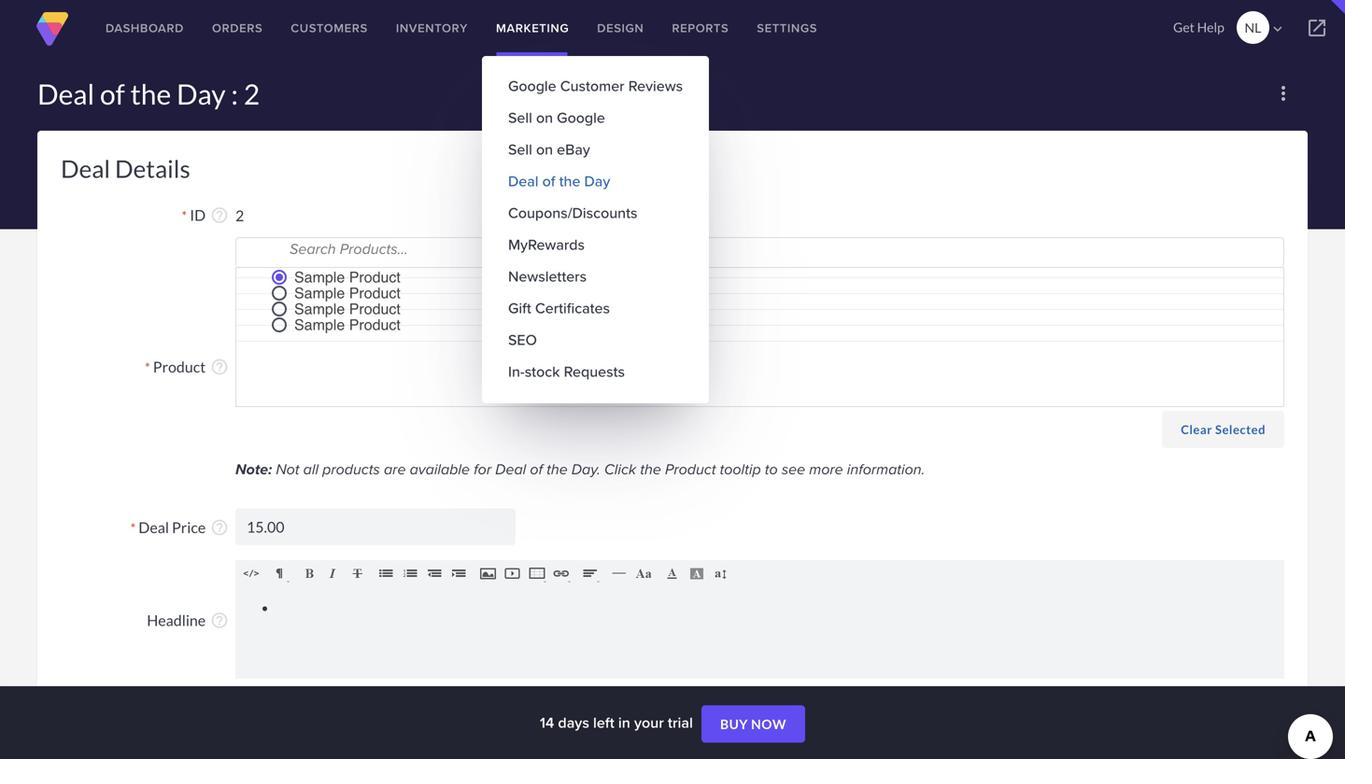 Task type: vqa. For each thing, say whether or not it's contained in the screenshot.
the right MM/DD/YYYY text box
no



Task type: describe. For each thing, give the bounding box(es) containing it.
* for help_outline
[[130, 520, 136, 536]]

details
[[115, 154, 190, 183]]

clear selected link
[[1162, 411, 1284, 448]]

gift certificates
[[508, 297, 610, 319]]

sell for sell on google
[[508, 106, 532, 128]]

selected
[[1215, 422, 1266, 437]]

sell on google link
[[482, 103, 709, 133]]

4 sample product from the top
[[294, 316, 401, 333]]

sell on ebay link
[[482, 135, 709, 164]]

2 sample from the top
[[294, 284, 345, 302]]

settings
[[757, 19, 817, 37]]

clear selected
[[1181, 422, 1266, 437]]

* inside * product help_outline
[[145, 360, 150, 376]]

available
[[410, 458, 470, 479]]

help_outline inside * id help_outline 2
[[210, 206, 229, 225]]

deal for deal details
[[61, 154, 110, 183]]

* id help_outline 2
[[182, 206, 244, 225]]

orders
[[212, 19, 263, 37]]

of for deal of the day : 2
[[100, 77, 125, 111]]

information.
[[847, 458, 925, 479]]


[[1306, 17, 1328, 39]]

sell for sell on ebay
[[508, 138, 532, 160]]

gift certificates link
[[482, 293, 709, 323]]

in
[[618, 712, 630, 734]]

seo link
[[482, 325, 709, 355]]

google inside "link"
[[557, 106, 605, 128]]

products
[[322, 458, 380, 479]]

all
[[303, 458, 319, 479]]

deal for deal of the day : 2
[[37, 77, 95, 111]]

product inside * product help_outline
[[153, 358, 206, 376]]

see
[[782, 458, 805, 479]]

deal inside * deal price help_outline
[[139, 518, 169, 537]]

id
[[190, 206, 206, 224]]

the down dashboard link
[[130, 77, 171, 111]]

2 sample product from the top
[[294, 284, 401, 302]]

reviews
[[628, 75, 683, 97]]

inventory
[[396, 19, 468, 37]]


[[1269, 20, 1286, 37]]

more
[[809, 458, 843, 479]]

0 vertical spatial 2
[[244, 77, 260, 111]]

myrewards link
[[482, 230, 709, 260]]

buy now link
[[701, 706, 805, 743]]

* for 2
[[182, 208, 187, 224]]

the right click
[[640, 458, 661, 479]]

get
[[1173, 19, 1195, 35]]

day for deal of the day : 2
[[176, 77, 226, 111]]

14 days left in your trial
[[540, 712, 697, 734]]

your
[[634, 712, 664, 734]]

:
[[231, 77, 238, 111]]

coupons/discounts
[[508, 202, 638, 224]]

help
[[1197, 19, 1224, 35]]

sell on google
[[508, 106, 605, 128]]

note:
[[235, 458, 272, 480]]

not
[[276, 458, 299, 479]]

stock
[[525, 361, 560, 383]]

reports
[[672, 19, 729, 37]]

deal inside the "note: not all products are available for deal of the day. click the product tooltip to see more information."
[[495, 458, 526, 479]]

left
[[593, 712, 614, 734]]

on for google
[[536, 106, 553, 128]]

clear
[[1181, 422, 1212, 437]]

price
[[172, 518, 206, 537]]

now
[[751, 717, 787, 732]]

myrewards
[[508, 234, 585, 255]]

note: not all products are available for deal of the day. click the product tooltip to see more information.
[[235, 458, 925, 480]]

product inside the "note: not all products are available for deal of the day. click the product tooltip to see more information."
[[665, 458, 716, 479]]

buy now
[[720, 717, 787, 732]]



Task type: locate. For each thing, give the bounding box(es) containing it.
of inside deal of the day link
[[542, 170, 555, 192]]

google up "ebay"
[[557, 106, 605, 128]]

deal of the day : 2
[[37, 77, 260, 111]]

* inside * deal price help_outline
[[130, 520, 136, 536]]

1 horizontal spatial google
[[557, 106, 605, 128]]

are
[[384, 458, 406, 479]]

3 sample product from the top
[[294, 300, 401, 317]]

2
[[244, 77, 260, 111], [235, 207, 244, 225]]

* product help_outline
[[145, 358, 229, 377]]

google up sell on google
[[508, 75, 556, 97]]

None text field
[[235, 508, 516, 545]]

on for ebay
[[536, 138, 553, 160]]

1 vertical spatial on
[[536, 138, 553, 160]]

0 vertical spatial google
[[508, 75, 556, 97]]

0 vertical spatial of
[[100, 77, 125, 111]]

14
[[540, 712, 554, 734]]

2 help_outline from the top
[[210, 358, 229, 377]]

click
[[604, 458, 636, 479]]

1 on from the top
[[536, 106, 553, 128]]

deal of the day
[[508, 170, 610, 192]]

more_vert
[[1272, 82, 1295, 105]]

the left day.
[[547, 458, 568, 479]]

sell down sell on google
[[508, 138, 532, 160]]

day for deal of the day
[[584, 170, 610, 192]]

certificates
[[535, 297, 610, 319]]

dashboard link
[[92, 0, 198, 56]]

day left : at the top left of the page
[[176, 77, 226, 111]]

0 vertical spatial day
[[176, 77, 226, 111]]

marketing
[[496, 19, 569, 37]]

 link
[[1289, 0, 1345, 56]]

more_vert button
[[1265, 75, 1302, 112]]

in-
[[508, 361, 525, 383]]

2 horizontal spatial *
[[182, 208, 187, 224]]

deal for deal of the day
[[508, 170, 538, 192]]

1 vertical spatial *
[[145, 360, 150, 376]]

buy
[[720, 717, 748, 732]]

2 vertical spatial of
[[530, 458, 543, 479]]

headline
[[147, 611, 206, 629]]

google
[[508, 75, 556, 97], [557, 106, 605, 128]]

1 vertical spatial day
[[584, 170, 610, 192]]

deal details
[[61, 154, 190, 183]]

1 sample from the top
[[294, 268, 345, 286]]

of down sell on ebay
[[542, 170, 555, 192]]

0 horizontal spatial *
[[130, 520, 136, 536]]

2 vertical spatial *
[[130, 520, 136, 536]]

2 sell from the top
[[508, 138, 532, 160]]

1 sample product from the top
[[294, 268, 401, 286]]

coupons/discounts link
[[482, 198, 709, 228]]

sell inside "link"
[[508, 106, 532, 128]]

deal of the day link
[[482, 166, 709, 196]]

help_outline inside * product help_outline
[[210, 358, 229, 377]]

seo
[[508, 329, 537, 351]]

in-stock requests
[[508, 361, 625, 383]]

of for deal of the day
[[542, 170, 555, 192]]

day.
[[572, 458, 601, 479]]

1 horizontal spatial *
[[145, 360, 150, 376]]

nl 
[[1245, 20, 1286, 37]]

help_outline inside headline help_outline
[[210, 611, 229, 630]]

get help
[[1173, 19, 1224, 35]]

ebay
[[557, 138, 590, 160]]

1 vertical spatial google
[[557, 106, 605, 128]]

sample
[[294, 268, 345, 286], [294, 284, 345, 302], [294, 300, 345, 317], [294, 316, 345, 333]]

sell up sell on ebay
[[508, 106, 532, 128]]

product
[[349, 268, 401, 286], [349, 284, 401, 302], [349, 300, 401, 317], [349, 316, 401, 333], [153, 358, 206, 376], [665, 458, 716, 479]]

None text field
[[274, 238, 464, 259]]

* inside * id help_outline 2
[[182, 208, 187, 224]]

*
[[182, 208, 187, 224], [145, 360, 150, 376], [130, 520, 136, 536]]

0 vertical spatial *
[[182, 208, 187, 224]]

sell on ebay
[[508, 138, 590, 160]]

0 horizontal spatial day
[[176, 77, 226, 111]]

4 sample from the top
[[294, 316, 345, 333]]

requests
[[564, 361, 625, 383]]

of
[[100, 77, 125, 111], [542, 170, 555, 192], [530, 458, 543, 479]]

tooltip
[[720, 458, 761, 479]]

the inside deal of the day link
[[559, 170, 580, 192]]

2 right id
[[235, 207, 244, 225]]

nl
[[1245, 20, 1261, 35]]

the
[[130, 77, 171, 111], [559, 170, 580, 192], [547, 458, 568, 479], [640, 458, 661, 479]]

on
[[536, 106, 553, 128], [536, 138, 553, 160]]

1 sell from the top
[[508, 106, 532, 128]]

1 vertical spatial 2
[[235, 207, 244, 225]]

google customer reviews
[[508, 75, 683, 97]]

google customer reviews link
[[482, 71, 709, 101]]

design
[[597, 19, 644, 37]]

1 vertical spatial of
[[542, 170, 555, 192]]

days
[[558, 712, 589, 734]]

1 horizontal spatial day
[[584, 170, 610, 192]]

1 help_outline from the top
[[210, 206, 229, 225]]

help_outline inside * deal price help_outline
[[210, 519, 229, 537]]

deal
[[37, 77, 95, 111], [61, 154, 110, 183], [508, 170, 538, 192], [495, 458, 526, 479], [139, 518, 169, 537]]

on up sell on ebay
[[536, 106, 553, 128]]

0 horizontal spatial google
[[508, 75, 556, 97]]

to
[[765, 458, 778, 479]]

0 vertical spatial sell
[[508, 106, 532, 128]]

of inside the "note: not all products are available for deal of the day. click the product tooltip to see more information."
[[530, 458, 543, 479]]

for
[[474, 458, 491, 479]]

headline help_outline
[[147, 611, 229, 630]]

the up the coupons/discounts
[[559, 170, 580, 192]]

newsletters link
[[482, 262, 709, 291]]

sample product
[[294, 268, 401, 286], [294, 284, 401, 302], [294, 300, 401, 317], [294, 316, 401, 333]]

2 on from the top
[[536, 138, 553, 160]]

* deal price help_outline
[[130, 518, 229, 537]]

2 right : at the top left of the page
[[244, 77, 260, 111]]

of down dashboard link
[[100, 77, 125, 111]]

customers
[[291, 19, 368, 37]]

gift
[[508, 297, 531, 319]]

newsletters
[[508, 265, 587, 287]]

4 help_outline from the top
[[210, 611, 229, 630]]

1 vertical spatial sell
[[508, 138, 532, 160]]

trial
[[668, 712, 693, 734]]

2 inside * id help_outline 2
[[235, 207, 244, 225]]

0 vertical spatial on
[[536, 106, 553, 128]]

on inside "link"
[[536, 106, 553, 128]]

sell
[[508, 106, 532, 128], [508, 138, 532, 160]]

on left "ebay"
[[536, 138, 553, 160]]

customer
[[560, 75, 625, 97]]

day
[[176, 77, 226, 111], [584, 170, 610, 192]]

dashboard
[[106, 19, 184, 37]]

3 help_outline from the top
[[210, 519, 229, 537]]

of left day.
[[530, 458, 543, 479]]

day down sell on ebay link
[[584, 170, 610, 192]]

in-stock requests link
[[482, 357, 709, 387]]

3 sample from the top
[[294, 300, 345, 317]]

help_outline
[[210, 206, 229, 225], [210, 358, 229, 377], [210, 519, 229, 537], [210, 611, 229, 630]]



